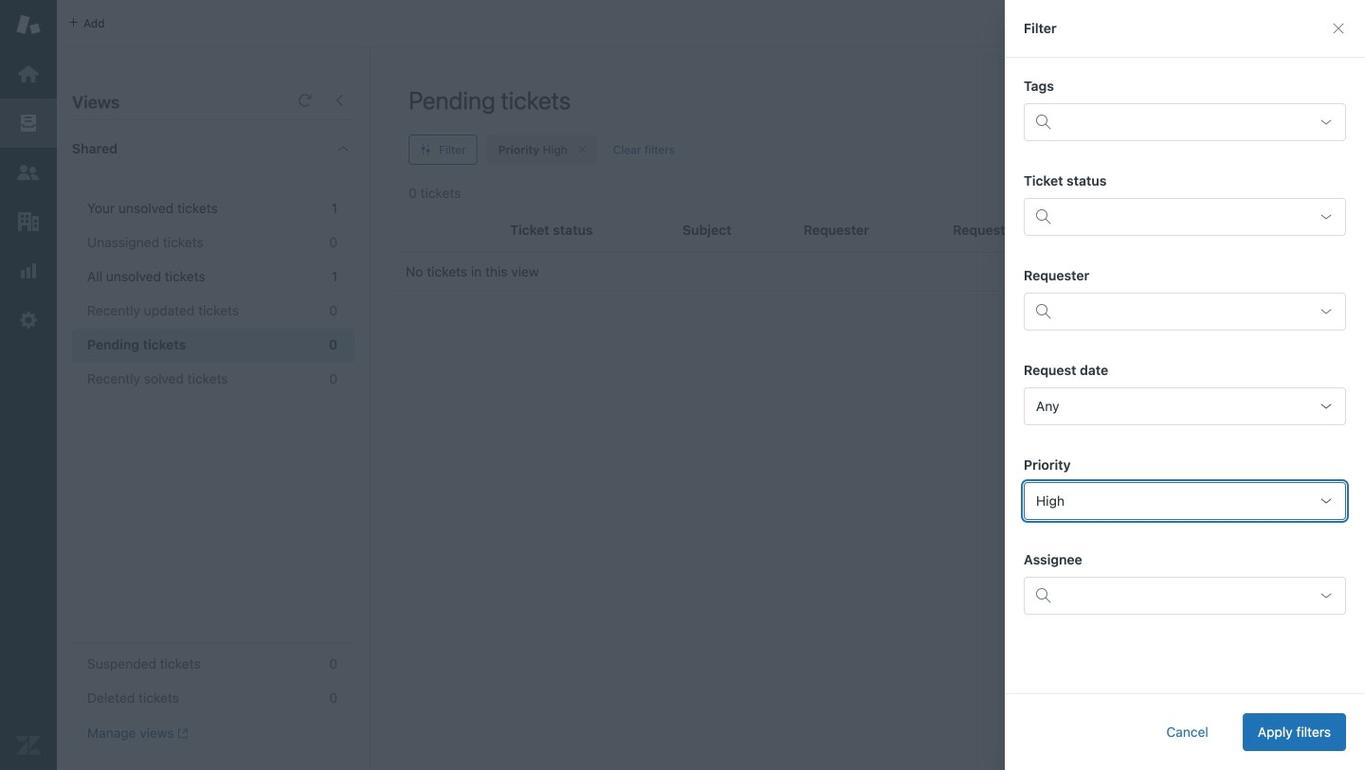 Task type: describe. For each thing, give the bounding box(es) containing it.
hide panel views image
[[332, 93, 347, 108]]

views image
[[16, 111, 41, 136]]

zendesk support image
[[16, 12, 41, 37]]

reporting image
[[16, 259, 41, 283]]

customers image
[[16, 160, 41, 185]]



Task type: locate. For each thing, give the bounding box(es) containing it.
admin image
[[16, 308, 41, 333]]

remove image
[[577, 144, 588, 155]]

dialog
[[1005, 0, 1365, 771]]

heading
[[57, 120, 370, 177]]

None field
[[1061, 107, 1305, 137], [1024, 388, 1346, 426], [1024, 483, 1346, 520], [1061, 107, 1305, 137], [1024, 388, 1346, 426], [1024, 483, 1346, 520]]

get started image
[[16, 62, 41, 86]]

zendesk image
[[16, 734, 41, 758]]

refresh views pane image
[[298, 93, 313, 108]]

opens in a new tab image
[[174, 728, 189, 740]]

close drawer image
[[1331, 21, 1346, 36]]

main element
[[0, 0, 57, 771]]

organizations image
[[16, 210, 41, 234]]



